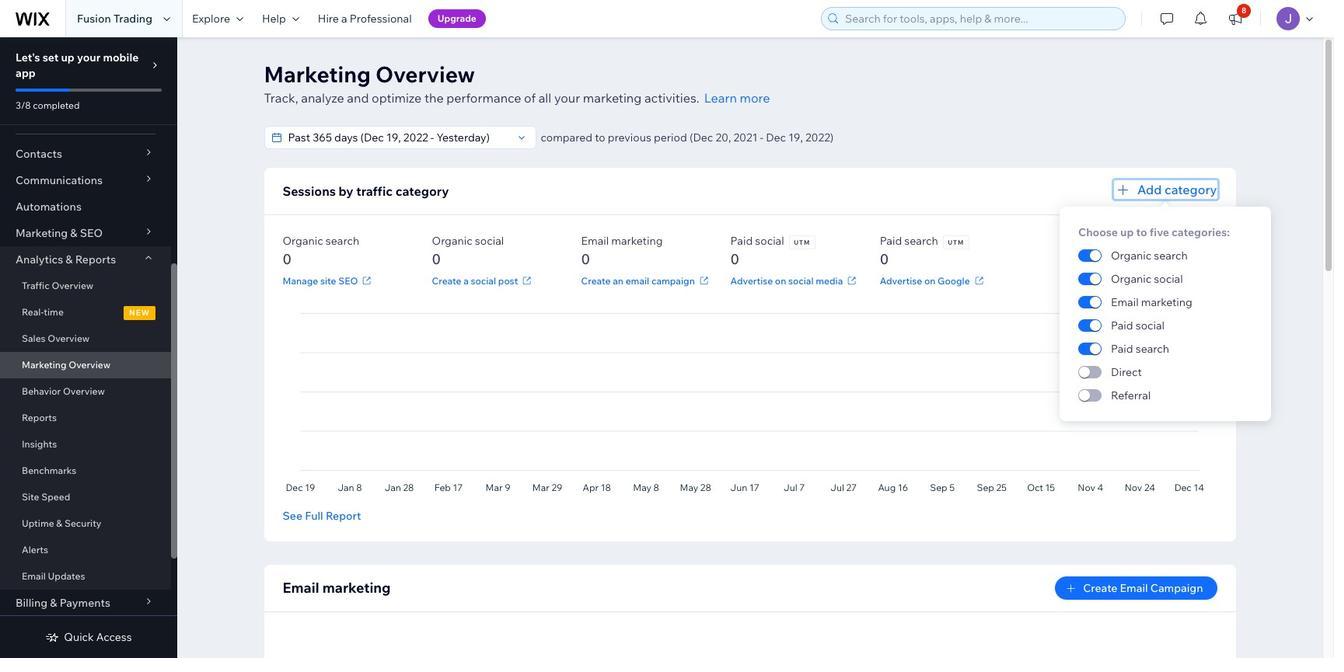 Task type: describe. For each thing, give the bounding box(es) containing it.
and
[[347, 90, 369, 106]]

reports link
[[0, 405, 171, 432]]

marketing for marketing overview track, analyze and optimize the performance of all your marketing activities. learn more
[[264, 61, 371, 88]]

email down organic social
[[1112, 296, 1139, 310]]

real-time
[[22, 306, 64, 318]]

up inside let's set up your mobile app
[[61, 51, 75, 65]]

google
[[938, 275, 971, 287]]

billing & payments
[[16, 597, 110, 611]]

behavior overview link
[[0, 379, 171, 405]]

& for analytics
[[66, 253, 73, 267]]

uptime
[[22, 518, 54, 530]]

manage site seo link
[[283, 274, 374, 288]]

marketing for marketing overview
[[22, 359, 67, 371]]

advertise on google
[[880, 275, 971, 287]]

on for paid social
[[775, 275, 787, 287]]

post
[[498, 275, 518, 287]]

overview for traffic overview
[[52, 280, 94, 292]]

benchmarks link
[[0, 458, 171, 485]]

site
[[320, 275, 336, 287]]

upgrade button
[[428, 9, 486, 28]]

marketing down report
[[323, 580, 391, 597]]

5 0 from the left
[[880, 250, 889, 268]]

reports inside popup button
[[75, 253, 116, 267]]

let's set up your mobile app
[[16, 51, 139, 80]]

communications
[[16, 173, 103, 187]]

0 horizontal spatial paid search
[[880, 234, 939, 248]]

real-
[[22, 306, 44, 318]]

sales
[[22, 333, 46, 345]]

traffic
[[22, 280, 50, 292]]

new
[[129, 308, 150, 318]]

alerts
[[22, 545, 48, 556]]

alerts link
[[0, 538, 171, 564]]

period
[[654, 131, 687, 145]]

& for uptime
[[56, 518, 62, 530]]

organic social
[[1112, 272, 1184, 286]]

learn
[[705, 90, 737, 106]]

19,
[[789, 131, 803, 145]]

20,
[[716, 131, 731, 145]]

1 vertical spatial reports
[[22, 412, 57, 424]]

overview for behavior overview
[[63, 386, 105, 397]]

five
[[1150, 226, 1170, 240]]

marketing down organic social
[[1142, 296, 1193, 310]]

email inside button
[[1121, 582, 1149, 596]]

advertise for social
[[731, 275, 773, 287]]

sessions
[[283, 184, 336, 199]]

organic for organic search
[[1112, 249, 1152, 263]]

2022)
[[806, 131, 834, 145]]

analytics & reports
[[16, 253, 116, 267]]

communications button
[[0, 167, 171, 194]]

social down organic search
[[1155, 272, 1184, 286]]

sales overview link
[[0, 326, 171, 352]]

explore
[[192, 12, 230, 26]]

automations
[[16, 200, 82, 214]]

& for billing
[[50, 597, 57, 611]]

3/8
[[16, 100, 31, 111]]

0 horizontal spatial to
[[595, 131, 606, 145]]

compared to previous period (dec 20, 2021 - dec 19, 2022)
[[541, 131, 834, 145]]

learn more link
[[705, 89, 771, 107]]

manage site seo
[[283, 275, 358, 287]]

app
[[16, 66, 36, 80]]

seo for marketing & seo
[[80, 226, 103, 240]]

fusion trading
[[77, 12, 152, 26]]

create email campaign
[[1084, 582, 1204, 596]]

uptime & security
[[22, 518, 102, 530]]

8 button
[[1219, 0, 1253, 37]]

updates
[[48, 571, 85, 583]]

benchmarks
[[22, 465, 77, 477]]

campaign
[[652, 275, 695, 287]]

organic for organic social 0
[[432, 234, 473, 248]]

email inside sidebar element
[[22, 571, 46, 583]]

create a social post
[[432, 275, 518, 287]]

marketing & seo button
[[0, 220, 171, 247]]

advertise on google link
[[880, 274, 987, 288]]

create email campaign button
[[1056, 577, 1218, 601]]

quick access button
[[45, 631, 132, 645]]

see full report
[[283, 510, 361, 524]]

a for professional
[[342, 12, 347, 26]]

social up advertise on social media
[[756, 234, 785, 248]]

1 vertical spatial paid social
[[1112, 319, 1165, 333]]

activities.
[[645, 90, 700, 106]]

site speed
[[22, 492, 70, 503]]

analytics & reports button
[[0, 247, 171, 273]]

marketing overview link
[[0, 352, 171, 379]]

seo for manage site seo
[[339, 275, 358, 287]]

advertise on social media
[[731, 275, 843, 287]]

billing & payments button
[[0, 590, 171, 617]]

analytics
[[16, 253, 63, 267]]

see
[[283, 510, 303, 524]]

traffic overview
[[22, 280, 94, 292]]

performance
[[447, 90, 522, 106]]

search inside organic search 0
[[326, 234, 359, 248]]

fusion
[[77, 12, 111, 26]]

-
[[760, 131, 764, 145]]

utm for paid search
[[948, 239, 965, 247]]

completed
[[33, 100, 80, 111]]

marketing for marketing & seo
[[16, 226, 68, 240]]

sidebar element
[[0, 37, 177, 659]]

behavior overview
[[22, 386, 105, 397]]

marketing inside the email marketing 0
[[612, 234, 663, 248]]

(dec
[[690, 131, 714, 145]]



Task type: vqa. For each thing, say whether or not it's contained in the screenshot.
CMS link
no



Task type: locate. For each thing, give the bounding box(es) containing it.
marketing up the analytics
[[16, 226, 68, 240]]

trading
[[114, 12, 152, 26]]

billing
[[16, 597, 48, 611]]

1 vertical spatial paid search
[[1112, 342, 1170, 356]]

analyze
[[301, 90, 344, 106]]

marketing
[[583, 90, 642, 106], [612, 234, 663, 248], [1142, 296, 1193, 310], [323, 580, 391, 597]]

add
[[1138, 182, 1162, 198]]

Search for tools, apps, help & more... field
[[841, 8, 1121, 30]]

email marketing down report
[[283, 580, 391, 597]]

0 vertical spatial paid search
[[880, 234, 939, 248]]

1 vertical spatial up
[[1121, 226, 1134, 240]]

seo up analytics & reports popup button
[[80, 226, 103, 240]]

a right hire
[[342, 12, 347, 26]]

0 vertical spatial marketing
[[264, 61, 371, 88]]

0 inside organic search 0
[[283, 250, 292, 268]]

0 horizontal spatial your
[[77, 51, 101, 65]]

marketing inside marketing overview track, analyze and optimize the performance of all your marketing activities. learn more
[[583, 90, 642, 106]]

2 advertise from the left
[[880, 275, 923, 287]]

site
[[22, 492, 39, 503]]

paid search up the advertise on google on the top right
[[880, 234, 939, 248]]

0 up the create a social post at the top
[[432, 250, 441, 268]]

behavior
[[22, 386, 61, 397]]

0 horizontal spatial on
[[775, 275, 787, 287]]

social
[[475, 234, 504, 248], [756, 234, 785, 248], [1155, 272, 1184, 286], [471, 275, 496, 287], [789, 275, 814, 287], [1136, 319, 1165, 333]]

1 horizontal spatial reports
[[75, 253, 116, 267]]

overview down analytics & reports
[[52, 280, 94, 292]]

email down alerts
[[22, 571, 46, 583]]

advertise on social media link
[[731, 274, 860, 288]]

social up create a social post "link"
[[475, 234, 504, 248]]

1 vertical spatial seo
[[339, 275, 358, 287]]

1 horizontal spatial category
[[1165, 182, 1218, 198]]

overview for sales overview
[[48, 333, 90, 345]]

quick access
[[64, 631, 132, 645]]

overview up the on the left top
[[376, 61, 475, 88]]

0 horizontal spatial advertise
[[731, 275, 773, 287]]

to left previous
[[595, 131, 606, 145]]

optimize
[[372, 90, 422, 106]]

& inside uptime & security link
[[56, 518, 62, 530]]

1 horizontal spatial email marketing
[[1112, 296, 1193, 310]]

upgrade
[[438, 12, 477, 24]]

up right set
[[61, 51, 75, 65]]

seo right site
[[339, 275, 358, 287]]

marketing up email in the left top of the page
[[612, 234, 663, 248]]

advertise left 'google'
[[880, 275, 923, 287]]

0 vertical spatial paid social
[[731, 234, 785, 248]]

access
[[96, 631, 132, 645]]

on for paid search
[[925, 275, 936, 287]]

organic search 0
[[283, 234, 359, 268]]

category
[[1165, 182, 1218, 198], [396, 184, 449, 199]]

full
[[305, 510, 323, 524]]

hire a professional
[[318, 12, 412, 26]]

search down the five
[[1155, 249, 1188, 263]]

on inside advertise on google link
[[925, 275, 936, 287]]

create an email campaign
[[582, 275, 695, 287]]

category right add
[[1165, 182, 1218, 198]]

previous
[[608, 131, 652, 145]]

2 horizontal spatial create
[[1084, 582, 1118, 596]]

create for email marketing 0
[[582, 275, 611, 287]]

marketing inside marketing overview track, analyze and optimize the performance of all your marketing activities. learn more
[[264, 61, 371, 88]]

0 vertical spatial reports
[[75, 253, 116, 267]]

on inside advertise on social media link
[[775, 275, 787, 287]]

overview inside behavior overview link
[[63, 386, 105, 397]]

reports
[[75, 253, 116, 267], [22, 412, 57, 424]]

1 advertise from the left
[[731, 275, 773, 287]]

1 utm from the left
[[794, 239, 811, 247]]

1 vertical spatial your
[[555, 90, 580, 106]]

organic inside "organic social 0"
[[432, 234, 473, 248]]

email inside the email marketing 0
[[582, 234, 609, 248]]

seo inside dropdown button
[[80, 226, 103, 240]]

email updates
[[22, 571, 85, 583]]

on
[[775, 275, 787, 287], [925, 275, 936, 287]]

manage
[[283, 275, 318, 287]]

utm for paid social
[[794, 239, 811, 247]]

sessions by traffic category
[[283, 184, 449, 199]]

& inside marketing & seo dropdown button
[[70, 226, 77, 240]]

add category button
[[1115, 180, 1218, 199]]

your inside let's set up your mobile app
[[77, 51, 101, 65]]

organic up organic social
[[1112, 249, 1152, 263]]

create
[[432, 275, 462, 287], [582, 275, 611, 287], [1084, 582, 1118, 596]]

advertise for search
[[880, 275, 923, 287]]

2 0 from the left
[[432, 250, 441, 268]]

organic up the create a social post at the top
[[432, 234, 473, 248]]

organic up manage
[[283, 234, 323, 248]]

social inside "organic social 0"
[[475, 234, 504, 248]]

on left media
[[775, 275, 787, 287]]

create inside button
[[1084, 582, 1118, 596]]

organic
[[283, 234, 323, 248], [432, 234, 473, 248], [1112, 249, 1152, 263], [1112, 272, 1152, 286]]

create inside "link"
[[432, 275, 462, 287]]

category right the traffic
[[396, 184, 449, 199]]

1 horizontal spatial advertise
[[880, 275, 923, 287]]

email down see
[[283, 580, 319, 597]]

payments
[[60, 597, 110, 611]]

create left campaign
[[1084, 582, 1118, 596]]

create a social post link
[[432, 274, 535, 288]]

sales overview
[[22, 333, 90, 345]]

your inside marketing overview track, analyze and optimize the performance of all your marketing activities. learn more
[[555, 90, 580, 106]]

marketing up behavior
[[22, 359, 67, 371]]

quick
[[64, 631, 94, 645]]

2021
[[734, 131, 758, 145]]

& right uptime
[[56, 518, 62, 530]]

traffic
[[356, 184, 393, 199]]

0 horizontal spatial utm
[[794, 239, 811, 247]]

choose
[[1079, 226, 1119, 240]]

paid social
[[731, 234, 785, 248], [1112, 319, 1165, 333]]

reports up insights
[[22, 412, 57, 424]]

a inside "link"
[[464, 275, 469, 287]]

0 vertical spatial to
[[595, 131, 606, 145]]

1 horizontal spatial paid search
[[1112, 342, 1170, 356]]

reports down marketing & seo dropdown button
[[75, 253, 116, 267]]

overview inside 'traffic overview' link
[[52, 280, 94, 292]]

1 vertical spatial email marketing
[[283, 580, 391, 597]]

social inside "link"
[[471, 275, 496, 287]]

category inside add category button
[[1165, 182, 1218, 198]]

overview up marketing overview
[[48, 333, 90, 345]]

search up the advertise on google on the top right
[[905, 234, 939, 248]]

organic search
[[1112, 249, 1188, 263]]

organic for organic social
[[1112, 272, 1152, 286]]

None field
[[284, 127, 512, 149]]

0 up manage
[[283, 250, 292, 268]]

0 up advertise on social media
[[731, 250, 740, 268]]

time
[[44, 306, 64, 318]]

1 vertical spatial to
[[1137, 226, 1148, 240]]

& inside analytics & reports popup button
[[66, 253, 73, 267]]

0 horizontal spatial create
[[432, 275, 462, 287]]

email marketing 0
[[582, 234, 663, 268]]

insights
[[22, 439, 57, 450]]

organic for organic search 0
[[283, 234, 323, 248]]

0 for organic social 0
[[432, 250, 441, 268]]

2 vertical spatial marketing
[[22, 359, 67, 371]]

professional
[[350, 12, 412, 26]]

0 horizontal spatial category
[[396, 184, 449, 199]]

social left post
[[471, 275, 496, 287]]

insights link
[[0, 432, 171, 458]]

0
[[283, 250, 292, 268], [432, 250, 441, 268], [582, 250, 590, 268], [731, 250, 740, 268], [880, 250, 889, 268]]

1 horizontal spatial seo
[[339, 275, 358, 287]]

0 horizontal spatial paid social
[[731, 234, 785, 248]]

1 horizontal spatial your
[[555, 90, 580, 106]]

organic down organic search
[[1112, 272, 1152, 286]]

search
[[326, 234, 359, 248], [905, 234, 939, 248], [1155, 249, 1188, 263], [1136, 342, 1170, 356]]

on left 'google'
[[925, 275, 936, 287]]

automations link
[[0, 194, 171, 220]]

email
[[582, 234, 609, 248], [1112, 296, 1139, 310], [22, 571, 46, 583], [283, 580, 319, 597], [1121, 582, 1149, 596]]

0 horizontal spatial reports
[[22, 412, 57, 424]]

1 horizontal spatial up
[[1121, 226, 1134, 240]]

create left the an
[[582, 275, 611, 287]]

1 0 from the left
[[283, 250, 292, 268]]

email updates link
[[0, 564, 171, 590]]

1 horizontal spatial on
[[925, 275, 936, 287]]

organic inside organic search 0
[[283, 234, 323, 248]]

& right billing
[[50, 597, 57, 611]]

hire a professional link
[[309, 0, 421, 37]]

0 up the advertise on google on the top right
[[880, 250, 889, 268]]

& down marketing & seo
[[66, 253, 73, 267]]

overview down sales overview link
[[69, 359, 111, 371]]

3/8 completed
[[16, 100, 80, 111]]

1 horizontal spatial create
[[582, 275, 611, 287]]

utm up advertise on social media link
[[794, 239, 811, 247]]

seo
[[80, 226, 103, 240], [339, 275, 358, 287]]

3 0 from the left
[[582, 250, 590, 268]]

your left mobile
[[77, 51, 101, 65]]

email left campaign
[[1121, 582, 1149, 596]]

to left the five
[[1137, 226, 1148, 240]]

let's
[[16, 51, 40, 65]]

up right choose
[[1121, 226, 1134, 240]]

0 for email marketing 0
[[582, 250, 590, 268]]

email marketing down organic social
[[1112, 296, 1193, 310]]

email up create an email campaign
[[582, 234, 609, 248]]

a for social
[[464, 275, 469, 287]]

&
[[70, 226, 77, 240], [66, 253, 73, 267], [56, 518, 62, 530], [50, 597, 57, 611]]

search up direct
[[1136, 342, 1170, 356]]

an
[[613, 275, 624, 287]]

create down "organic social 0"
[[432, 275, 462, 287]]

overview inside marketing overview track, analyze and optimize the performance of all your marketing activities. learn more
[[376, 61, 475, 88]]

overview for marketing overview track, analyze and optimize the performance of all your marketing activities. learn more
[[376, 61, 475, 88]]

& inside billing & payments popup button
[[50, 597, 57, 611]]

1 horizontal spatial paid social
[[1112, 319, 1165, 333]]

by
[[339, 184, 354, 199]]

& for marketing
[[70, 226, 77, 240]]

categories:
[[1172, 226, 1231, 240]]

1 horizontal spatial to
[[1137, 226, 1148, 240]]

& up analytics & reports
[[70, 226, 77, 240]]

0 vertical spatial email marketing
[[1112, 296, 1193, 310]]

1 horizontal spatial a
[[464, 275, 469, 287]]

2 on from the left
[[925, 275, 936, 287]]

0 for organic search 0
[[283, 250, 292, 268]]

social left media
[[789, 275, 814, 287]]

overview down marketing overview link on the left of the page
[[63, 386, 105, 397]]

0 inside "organic social 0"
[[432, 250, 441, 268]]

track,
[[264, 90, 298, 106]]

compared
[[541, 131, 593, 145]]

your right all
[[555, 90, 580, 106]]

0 vertical spatial seo
[[80, 226, 103, 240]]

report
[[326, 510, 361, 524]]

1 vertical spatial marketing
[[16, 226, 68, 240]]

overview inside sales overview link
[[48, 333, 90, 345]]

4 0 from the left
[[731, 250, 740, 268]]

help button
[[253, 0, 309, 37]]

media
[[816, 275, 843, 287]]

social down organic social
[[1136, 319, 1165, 333]]

speed
[[41, 492, 70, 503]]

0 inside the email marketing 0
[[582, 250, 590, 268]]

0 horizontal spatial a
[[342, 12, 347, 26]]

create for organic social 0
[[432, 275, 462, 287]]

security
[[64, 518, 102, 530]]

overview inside marketing overview link
[[69, 359, 111, 371]]

1 horizontal spatial utm
[[948, 239, 965, 247]]

site speed link
[[0, 485, 171, 511]]

0 up create an email campaign
[[582, 250, 590, 268]]

overview
[[376, 61, 475, 88], [52, 280, 94, 292], [48, 333, 90, 345], [69, 359, 111, 371], [63, 386, 105, 397]]

choose up to five categories:
[[1079, 226, 1231, 240]]

a down "organic social 0"
[[464, 275, 469, 287]]

marketing up previous
[[583, 90, 642, 106]]

help
[[262, 12, 286, 26]]

marketing inside dropdown button
[[16, 226, 68, 240]]

marketing overview track, analyze and optimize the performance of all your marketing activities. learn more
[[264, 61, 771, 106]]

1 on from the left
[[775, 275, 787, 287]]

0 vertical spatial a
[[342, 12, 347, 26]]

0 horizontal spatial up
[[61, 51, 75, 65]]

paid social up advertise on social media
[[731, 234, 785, 248]]

0 horizontal spatial seo
[[80, 226, 103, 240]]

0 vertical spatial up
[[61, 51, 75, 65]]

1 vertical spatial a
[[464, 275, 469, 287]]

advertise left media
[[731, 275, 773, 287]]

marketing up analyze
[[264, 61, 371, 88]]

0 vertical spatial your
[[77, 51, 101, 65]]

paid social down organic social
[[1112, 319, 1165, 333]]

up
[[61, 51, 75, 65], [1121, 226, 1134, 240]]

utm up 'google'
[[948, 239, 965, 247]]

paid search up direct
[[1112, 342, 1170, 356]]

overview for marketing overview
[[69, 359, 111, 371]]

search up manage site seo link
[[326, 234, 359, 248]]

2 utm from the left
[[948, 239, 965, 247]]

contacts button
[[0, 141, 171, 167]]

0 horizontal spatial email marketing
[[283, 580, 391, 597]]



